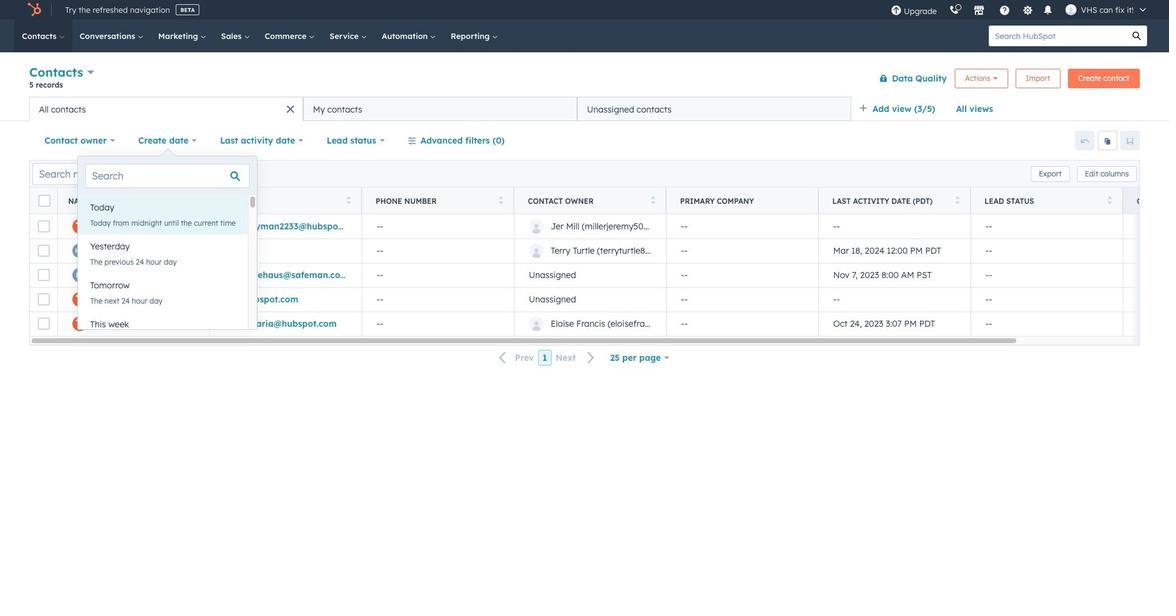 Task type: vqa. For each thing, say whether or not it's contained in the screenshot.
column header
yes



Task type: describe. For each thing, give the bounding box(es) containing it.
Search HubSpot search field
[[990, 26, 1127, 46]]

4 press to sort. element from the left
[[651, 196, 656, 206]]

3 press to sort. element from the left
[[499, 196, 503, 206]]

jer mill image
[[1066, 4, 1077, 15]]

2 press to sort. element from the left
[[346, 196, 351, 206]]

Search name, phone, email addresses, or company search field
[[32, 163, 180, 185]]

2 press to sort. image from the left
[[651, 196, 656, 204]]

5 press to sort. element from the left
[[956, 196, 960, 206]]

1 press to sort. image from the left
[[346, 196, 351, 204]]

Search search field
[[85, 164, 250, 188]]



Task type: locate. For each thing, give the bounding box(es) containing it.
1 horizontal spatial press to sort. image
[[651, 196, 656, 204]]

2 horizontal spatial press to sort. image
[[1108, 196, 1113, 204]]

2 horizontal spatial press to sort. image
[[956, 196, 960, 204]]

1 press to sort. image from the left
[[194, 196, 199, 204]]

column header
[[667, 188, 820, 214]]

3 press to sort. image from the left
[[1108, 196, 1113, 204]]

1 horizontal spatial press to sort. image
[[499, 196, 503, 204]]

pagination navigation
[[492, 350, 603, 367]]

0 horizontal spatial press to sort. image
[[346, 196, 351, 204]]

3 press to sort. image from the left
[[956, 196, 960, 204]]

press to sort. image
[[346, 196, 351, 204], [651, 196, 656, 204], [1108, 196, 1113, 204]]

6 press to sort. element from the left
[[1108, 196, 1113, 206]]

menu
[[885, 0, 1155, 19]]

0 horizontal spatial press to sort. image
[[194, 196, 199, 204]]

list box
[[78, 196, 257, 352]]

1 press to sort. element from the left
[[194, 196, 199, 206]]

press to sort. element
[[194, 196, 199, 206], [346, 196, 351, 206], [499, 196, 503, 206], [651, 196, 656, 206], [956, 196, 960, 206], [1108, 196, 1113, 206]]

banner
[[29, 62, 1141, 97]]

2 press to sort. image from the left
[[499, 196, 503, 204]]

marketplaces image
[[974, 5, 985, 16]]

press to sort. image
[[194, 196, 199, 204], [499, 196, 503, 204], [956, 196, 960, 204]]



